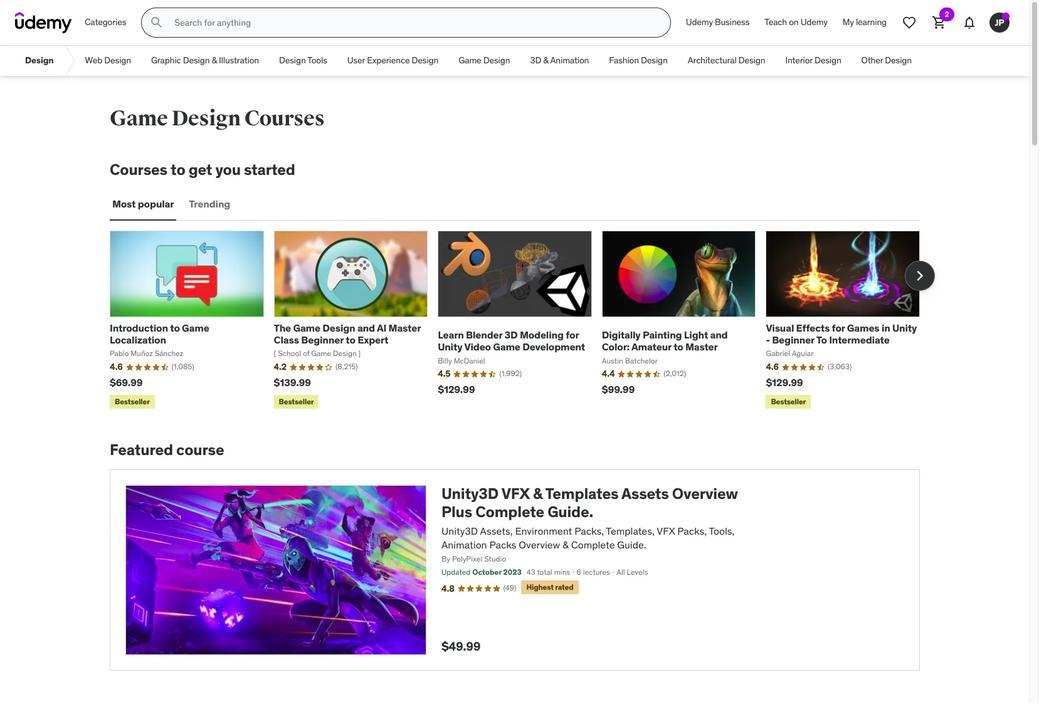 Task type: vqa. For each thing, say whether or not it's contained in the screenshot.
the "Visual Effects for Games in Unity - Beginner To Intermediate"
yes



Task type: locate. For each thing, give the bounding box(es) containing it.
featured
[[110, 440, 173, 460]]

october
[[472, 568, 502, 577]]

game design link
[[448, 46, 520, 76]]

and inside digitally painting light and color: amateur to master
[[710, 329, 728, 341]]

user experience design link
[[337, 46, 448, 76]]

unity
[[892, 322, 917, 334], [438, 341, 462, 353]]

overview up tools,
[[672, 484, 738, 504]]

to left light
[[674, 341, 683, 353]]

to
[[171, 160, 185, 179], [170, 322, 180, 334], [346, 334, 355, 346], [674, 341, 683, 353]]

0 vertical spatial guide.
[[548, 502, 593, 522]]

1 vertical spatial 3d
[[505, 329, 518, 341]]

fashion design link
[[599, 46, 678, 76]]

game design
[[459, 55, 510, 66]]

learn
[[438, 329, 464, 341]]

1 packs, from the left
[[575, 525, 604, 537]]

0 vertical spatial 3d
[[530, 55, 541, 66]]

my learning
[[843, 16, 887, 28]]

digitally painting light and color: amateur to master link
[[602, 329, 728, 353]]

0 vertical spatial unity3d
[[441, 484, 499, 504]]

2 beginner from the left
[[772, 334, 814, 346]]

wishlist image
[[902, 15, 917, 30]]

and inside the game design and ai master class beginner to expert
[[357, 322, 375, 334]]

jp link
[[984, 8, 1015, 38]]

unity for learn blender 3d modeling for unity video game development
[[438, 341, 462, 353]]

0 horizontal spatial for
[[566, 329, 579, 341]]

to inside introduction to game localization
[[170, 322, 180, 334]]

arrow pointing to subcategory menu links image
[[64, 46, 75, 76]]

lectures
[[583, 568, 610, 577]]

master right "painting"
[[685, 341, 718, 353]]

to left expert
[[346, 334, 355, 346]]

3d
[[530, 55, 541, 66], [505, 329, 518, 341]]

udemy image
[[15, 12, 72, 33]]

3d right blender
[[505, 329, 518, 341]]

for right modeling
[[566, 329, 579, 341]]

courses up started
[[244, 105, 325, 132]]

0 horizontal spatial guide.
[[548, 502, 593, 522]]

unity right in
[[892, 322, 917, 334]]

1 vertical spatial unity
[[438, 341, 462, 353]]

1 vertical spatial unity3d
[[441, 525, 478, 537]]

guide.
[[548, 502, 593, 522], [617, 539, 646, 551]]

unity3d up assets,
[[441, 484, 499, 504]]

unity left video
[[438, 341, 462, 353]]

visual effects for games in unity - beginner to intermediate link
[[766, 322, 917, 346]]

featured course
[[110, 440, 224, 460]]

to inside the game design and ai master class beginner to expert
[[346, 334, 355, 346]]

beginner inside the game design and ai master class beginner to expert
[[301, 334, 344, 346]]

& left illustration
[[212, 55, 217, 66]]

guide. down templates,
[[617, 539, 646, 551]]

overview down the 'environment'
[[519, 539, 560, 551]]

unity3d down plus
[[441, 525, 478, 537]]

packs, left tools,
[[677, 525, 707, 537]]

animation up the polypixel
[[441, 539, 487, 551]]

templates,
[[606, 525, 655, 537]]

architectural design
[[688, 55, 765, 66]]

1 horizontal spatial and
[[710, 329, 728, 341]]

expert
[[358, 334, 388, 346]]

3d inside learn blender 3d modeling for unity video game development
[[505, 329, 518, 341]]

tools,
[[709, 525, 735, 537]]

studio
[[484, 555, 506, 564]]

0 horizontal spatial packs,
[[575, 525, 604, 537]]

to right introduction
[[170, 322, 180, 334]]

(49)
[[503, 583, 516, 593]]

0 vertical spatial animation
[[550, 55, 589, 66]]

jp
[[995, 17, 1004, 28]]

0 vertical spatial complete
[[475, 502, 544, 522]]

2023
[[503, 568, 522, 577]]

business
[[715, 16, 750, 28]]

for
[[832, 322, 845, 334], [566, 329, 579, 341]]

web
[[85, 55, 102, 66]]

beginner inside visual effects for games in unity - beginner to intermediate
[[772, 334, 814, 346]]

mins
[[554, 568, 570, 577]]

highest
[[526, 583, 554, 592]]

0 horizontal spatial and
[[357, 322, 375, 334]]

1 vertical spatial courses
[[110, 160, 167, 179]]

complete
[[475, 502, 544, 522], [571, 539, 615, 551]]

vfx up assets,
[[501, 484, 530, 504]]

trending button
[[186, 189, 233, 219]]

to inside digitally painting light and color: amateur to master
[[674, 341, 683, 353]]

web design link
[[75, 46, 141, 76]]

digitally
[[602, 329, 641, 341]]

1 horizontal spatial beginner
[[772, 334, 814, 346]]

udemy left business at the top of page
[[686, 16, 713, 28]]

0 horizontal spatial beginner
[[301, 334, 344, 346]]

0 vertical spatial unity
[[892, 322, 917, 334]]

blender
[[466, 329, 502, 341]]

vfx right templates,
[[657, 525, 675, 537]]

6
[[577, 568, 581, 577]]

animation inside "unity3d vfx & templates assets overview plus complete guide. unity3d assets, environment packs, templates, vfx packs, tools, animation packs overview & complete guide. by polypixel studio"
[[441, 539, 487, 551]]

0 vertical spatial overview
[[672, 484, 738, 504]]

most popular
[[112, 198, 174, 210]]

0 horizontal spatial udemy
[[686, 16, 713, 28]]

illustration
[[219, 55, 259, 66]]

1 horizontal spatial packs,
[[677, 525, 707, 537]]

beginner right -
[[772, 334, 814, 346]]

& right game design at left
[[543, 55, 549, 66]]

& up the 'environment'
[[533, 484, 543, 504]]

0 vertical spatial courses
[[244, 105, 325, 132]]

master right ai
[[389, 322, 421, 334]]

next image
[[910, 266, 930, 286]]

overview
[[672, 484, 738, 504], [519, 539, 560, 551]]

0 vertical spatial master
[[389, 322, 421, 334]]

intermediate
[[829, 334, 890, 346]]

1 beginner from the left
[[301, 334, 344, 346]]

game design courses
[[110, 105, 325, 132]]

1 horizontal spatial udemy
[[801, 16, 828, 28]]

and
[[357, 322, 375, 334], [710, 329, 728, 341]]

unity inside visual effects for games in unity - beginner to intermediate
[[892, 322, 917, 334]]

3d & animation link
[[520, 46, 599, 76]]

1 horizontal spatial for
[[832, 322, 845, 334]]

1 horizontal spatial unity
[[892, 322, 917, 334]]

animation left fashion
[[550, 55, 589, 66]]

game inside introduction to game localization
[[182, 322, 209, 334]]

0 horizontal spatial vfx
[[501, 484, 530, 504]]

1 horizontal spatial complete
[[571, 539, 615, 551]]

beginner right class
[[301, 334, 344, 346]]

animation
[[550, 55, 589, 66], [441, 539, 487, 551]]

on
[[789, 16, 799, 28]]

beginner for game
[[301, 334, 344, 346]]

you have alerts image
[[1002, 13, 1010, 20]]

0 horizontal spatial unity
[[438, 341, 462, 353]]

1 horizontal spatial overview
[[672, 484, 738, 504]]

beginner
[[301, 334, 344, 346], [772, 334, 814, 346]]

1 vertical spatial master
[[685, 341, 718, 353]]

1 horizontal spatial vfx
[[657, 525, 675, 537]]

2 packs, from the left
[[677, 525, 707, 537]]

complete up assets,
[[475, 502, 544, 522]]

total
[[537, 568, 552, 577]]

modeling
[[520, 329, 564, 341]]

most popular button
[[110, 189, 176, 219]]

get
[[189, 160, 212, 179]]

packs,
[[575, 525, 604, 537], [677, 525, 707, 537]]

1 vertical spatial vfx
[[657, 525, 675, 537]]

1 horizontal spatial 3d
[[530, 55, 541, 66]]

3d right game design at left
[[530, 55, 541, 66]]

1 horizontal spatial master
[[685, 341, 718, 353]]

popular
[[138, 198, 174, 210]]

1 vertical spatial animation
[[441, 539, 487, 551]]

0 horizontal spatial animation
[[441, 539, 487, 551]]

for right to
[[832, 322, 845, 334]]

fashion
[[609, 55, 639, 66]]

Search for anything text field
[[172, 12, 655, 33]]

effects
[[796, 322, 830, 334]]

unity for visual effects for games in unity - beginner to intermediate
[[892, 322, 917, 334]]

development
[[522, 341, 585, 353]]

game inside the game design and ai master class beginner to expert
[[293, 322, 320, 334]]

architectural
[[688, 55, 737, 66]]

courses
[[244, 105, 325, 132], [110, 160, 167, 179]]

courses up the most popular
[[110, 160, 167, 179]]

udemy right on
[[801, 16, 828, 28]]

guide. up the 'environment'
[[548, 502, 593, 522]]

2 unity3d from the top
[[441, 525, 478, 537]]

udemy
[[686, 16, 713, 28], [801, 16, 828, 28]]

and left ai
[[357, 322, 375, 334]]

0 horizontal spatial overview
[[519, 539, 560, 551]]

complete up 6 lectures
[[571, 539, 615, 551]]

6 lectures
[[577, 568, 610, 577]]

unity inside learn blender 3d modeling for unity video game development
[[438, 341, 462, 353]]

learning
[[856, 16, 887, 28]]

1 unity3d from the top
[[441, 484, 499, 504]]

packs, down templates
[[575, 525, 604, 537]]

plus
[[441, 502, 472, 522]]

0 horizontal spatial 3d
[[505, 329, 518, 341]]

1 horizontal spatial courses
[[244, 105, 325, 132]]

0 horizontal spatial master
[[389, 322, 421, 334]]

beginner for effects
[[772, 334, 814, 346]]

and right light
[[710, 329, 728, 341]]

course
[[176, 440, 224, 460]]

ai
[[377, 322, 386, 334]]

1 vertical spatial complete
[[571, 539, 615, 551]]

other design
[[861, 55, 912, 66]]

1 horizontal spatial guide.
[[617, 539, 646, 551]]



Task type: describe. For each thing, give the bounding box(es) containing it.
levels
[[627, 568, 648, 577]]

user
[[347, 55, 365, 66]]

0 horizontal spatial courses
[[110, 160, 167, 179]]

visual
[[766, 322, 794, 334]]

assets
[[621, 484, 669, 504]]

light
[[684, 329, 708, 341]]

you
[[215, 160, 241, 179]]

master inside the game design and ai master class beginner to expert
[[389, 322, 421, 334]]

my
[[843, 16, 854, 28]]

to
[[816, 334, 827, 346]]

amateur
[[631, 341, 671, 353]]

other design link
[[851, 46, 922, 76]]

tools
[[307, 55, 327, 66]]

categories
[[85, 16, 126, 28]]

interior design
[[785, 55, 841, 66]]

teach on udemy
[[765, 16, 828, 28]]

1 udemy from the left
[[686, 16, 713, 28]]

my learning link
[[835, 8, 894, 38]]

-
[[766, 334, 770, 346]]

1 vertical spatial overview
[[519, 539, 560, 551]]

1 vertical spatial guide.
[[617, 539, 646, 551]]

templates
[[545, 484, 618, 504]]

43 total mins
[[527, 568, 570, 577]]

design tools link
[[269, 46, 337, 76]]

graphic design & illustration
[[151, 55, 259, 66]]

carousel element
[[110, 231, 935, 412]]

interior design link
[[775, 46, 851, 76]]

and for design
[[357, 322, 375, 334]]

submit search image
[[149, 15, 165, 30]]

video
[[464, 341, 491, 353]]

interior
[[785, 55, 813, 66]]

web design
[[85, 55, 131, 66]]

trending
[[189, 198, 230, 210]]

teach on udemy link
[[757, 8, 835, 38]]

unity3d vfx & templates assets overview plus complete guide. unity3d assets, environment packs, templates, vfx packs, tools, animation packs overview & complete guide. by polypixel studio
[[441, 484, 738, 564]]

introduction to game localization
[[110, 322, 209, 346]]

0 horizontal spatial complete
[[475, 502, 544, 522]]

architectural design link
[[678, 46, 775, 76]]

introduction
[[110, 322, 168, 334]]

visual effects for games in unity - beginner to intermediate
[[766, 322, 917, 346]]

categories button
[[77, 8, 134, 38]]

graphic
[[151, 55, 181, 66]]

courses to get you started
[[110, 160, 295, 179]]

graphic design & illustration link
[[141, 46, 269, 76]]

the
[[274, 322, 291, 334]]

and for light
[[710, 329, 728, 341]]

started
[[244, 160, 295, 179]]

notifications image
[[962, 15, 977, 30]]

learn blender 3d modeling for unity video game development link
[[438, 329, 585, 353]]

localization
[[110, 334, 166, 346]]

experience
[[367, 55, 410, 66]]

rated
[[555, 583, 574, 592]]

2 link
[[924, 8, 954, 38]]

1 horizontal spatial animation
[[550, 55, 589, 66]]

for inside visual effects for games in unity - beginner to intermediate
[[832, 322, 845, 334]]

digitally painting light and color: amateur to master
[[602, 329, 728, 353]]

painting
[[643, 329, 682, 341]]

2 udemy from the left
[[801, 16, 828, 28]]

all
[[617, 568, 625, 577]]

packs
[[489, 539, 516, 551]]

2
[[945, 9, 949, 19]]

introduction to game localization link
[[110, 322, 209, 346]]

design link
[[15, 46, 64, 76]]

games
[[847, 322, 879, 334]]

design inside the game design and ai master class beginner to expert
[[322, 322, 355, 334]]

udemy business
[[686, 16, 750, 28]]

& down the 'environment'
[[563, 539, 569, 551]]

by
[[441, 555, 450, 564]]

assets,
[[480, 525, 513, 537]]

game inside learn blender 3d modeling for unity video game development
[[493, 341, 520, 353]]

4.8
[[441, 583, 454, 594]]

for inside learn blender 3d modeling for unity video game development
[[566, 329, 579, 341]]

to left get
[[171, 160, 185, 179]]

0 vertical spatial vfx
[[501, 484, 530, 504]]

most
[[112, 198, 136, 210]]

fashion design
[[609, 55, 668, 66]]

teach
[[765, 16, 787, 28]]

learn blender 3d modeling for unity video game development
[[438, 329, 585, 353]]

class
[[274, 334, 299, 346]]

the game design and ai master class beginner to expert
[[274, 322, 421, 346]]

shopping cart with 2 items image
[[932, 15, 947, 30]]

design tools
[[279, 55, 327, 66]]

environment
[[515, 525, 572, 537]]

updated
[[441, 568, 470, 577]]

43
[[527, 568, 535, 577]]

in
[[882, 322, 890, 334]]

user experience design
[[347, 55, 438, 66]]

master inside digitally painting light and color: amateur to master
[[685, 341, 718, 353]]

highest rated
[[526, 583, 574, 592]]



